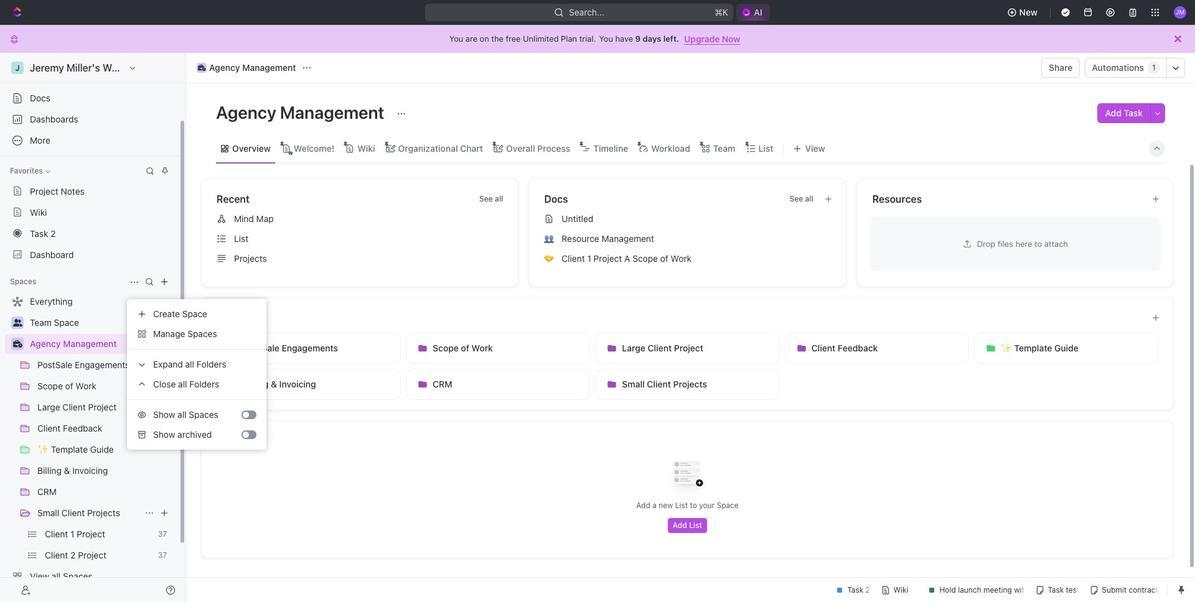 Task type: vqa. For each thing, say whether or not it's contained in the screenshot.
You commented
no



Task type: locate. For each thing, give the bounding box(es) containing it.
see all for 2nd see all button from the right
[[479, 194, 503, 204]]

wiki link down project notes link
[[5, 202, 174, 222]]

client 1 project a scope of work
[[562, 253, 692, 264]]

1 vertical spatial agency management
[[216, 102, 388, 123]]

1 horizontal spatial scope
[[633, 253, 658, 264]]

0 horizontal spatial see
[[479, 194, 493, 204]]

0 horizontal spatial 1
[[587, 253, 591, 264]]

show up show archived on the bottom left of page
[[153, 410, 175, 420]]

0 vertical spatial projects
[[234, 253, 267, 264]]

2 vertical spatial agency
[[30, 339, 61, 349]]

project inside large client project button
[[674, 343, 703, 354]]

agency right business time image
[[209, 62, 240, 73]]

add list button
[[668, 518, 707, 533]]

agency management right business time image
[[209, 62, 296, 73]]

0 vertical spatial small
[[622, 379, 645, 390]]

1 see from the left
[[479, 194, 493, 204]]

1 horizontal spatial see
[[789, 194, 803, 204]]

0 horizontal spatial project
[[30, 186, 58, 196]]

add for add list
[[673, 521, 687, 530]]

work up crm button
[[472, 343, 493, 354]]

agency inside sidebar navigation
[[30, 339, 61, 349]]

0 horizontal spatial you
[[449, 34, 463, 44]]

manage spaces link
[[132, 324, 261, 344]]

2 see all from the left
[[789, 194, 813, 204]]

1 right automations
[[1152, 63, 1156, 72]]

tree
[[5, 292, 174, 602]]

client
[[562, 253, 585, 264], [648, 343, 672, 354], [811, 343, 835, 354], [647, 379, 671, 390], [62, 508, 85, 518]]

client inside "client feedback" button
[[811, 343, 835, 354]]

0 horizontal spatial see all
[[479, 194, 503, 204]]

favorites
[[10, 166, 43, 176]]

1 horizontal spatial you
[[599, 34, 613, 44]]

timeline
[[593, 143, 628, 153]]

1 horizontal spatial small client projects
[[622, 379, 707, 390]]

1 horizontal spatial agency management link
[[194, 60, 299, 75]]

large client project button
[[595, 333, 780, 364]]

9
[[635, 34, 641, 44]]

0 horizontal spatial work
[[472, 343, 493, 354]]

1 vertical spatial scope
[[433, 343, 459, 354]]

1 horizontal spatial see all
[[789, 194, 813, 204]]

work down the untitled link at top
[[671, 253, 692, 264]]

dashboards link
[[5, 110, 174, 129]]

1 horizontal spatial add
[[673, 521, 687, 530]]

left.
[[663, 34, 679, 44]]

folders down 'expand all folders' link
[[189, 379, 219, 390]]

see
[[479, 194, 493, 204], [789, 194, 803, 204]]

lists button
[[217, 434, 1159, 449]]

close
[[153, 379, 176, 390]]

0 vertical spatial agency
[[209, 62, 240, 73]]

1 horizontal spatial small
[[622, 379, 645, 390]]

search...
[[569, 7, 605, 17]]

scope up the crm
[[433, 343, 459, 354]]

1 horizontal spatial project
[[594, 253, 622, 264]]

0 vertical spatial show
[[153, 410, 175, 420]]

1 vertical spatial small
[[37, 508, 59, 518]]

crm button
[[406, 369, 590, 400]]

wiki link
[[355, 140, 375, 157], [5, 202, 174, 222]]

close all folders link
[[132, 375, 261, 395]]

small
[[622, 379, 645, 390], [37, 508, 59, 518]]

on
[[480, 34, 489, 44]]

spaces inside sidebar navigation
[[10, 277, 36, 286]]

management inside tree
[[63, 339, 117, 349]]

add down add a new list to your space
[[673, 521, 687, 530]]

billing & invoicing button
[[217, 369, 401, 400]]

1 vertical spatial small client projects
[[37, 508, 120, 518]]

scope
[[633, 253, 658, 264], [433, 343, 459, 354]]

guide
[[1054, 343, 1079, 354]]

see all
[[479, 194, 503, 204], [789, 194, 813, 204]]

1 vertical spatial agency
[[216, 102, 276, 123]]

0 horizontal spatial space
[[182, 309, 207, 319]]

files
[[998, 239, 1013, 249]]

0 horizontal spatial docs
[[30, 93, 50, 103]]

spaces down create space link
[[188, 329, 217, 339]]

0 horizontal spatial small
[[37, 508, 59, 518]]

client inside small client projects button
[[647, 379, 671, 390]]

1 vertical spatial work
[[472, 343, 493, 354]]

1 horizontal spatial wiki link
[[355, 140, 375, 157]]

folders for expand all folders
[[197, 359, 226, 370]]

1 horizontal spatial see all button
[[784, 192, 818, 207]]

project up small client projects button
[[674, 343, 703, 354]]

wiki link right welcome!
[[355, 140, 375, 157]]

docs up dashboards
[[30, 93, 50, 103]]

docs inside sidebar navigation
[[30, 93, 50, 103]]

spaces
[[10, 277, 36, 286], [188, 329, 217, 339], [189, 410, 218, 420]]

here
[[1015, 239, 1032, 249]]

1 see all from the left
[[479, 194, 503, 204]]

scope right a
[[633, 253, 658, 264]]

0 horizontal spatial projects
[[87, 508, 120, 518]]

docs up untitled
[[544, 194, 568, 205]]

1 vertical spatial spaces
[[188, 329, 217, 339]]

mind
[[234, 213, 254, 224]]

add task button
[[1098, 103, 1150, 123]]

overall process
[[506, 143, 570, 153]]

no lists icon. image
[[663, 451, 712, 501]]

2 vertical spatial project
[[674, 343, 703, 354]]

spaces inside "link"
[[188, 329, 217, 339]]

1 horizontal spatial list link
[[756, 140, 773, 157]]

2 horizontal spatial add
[[1105, 108, 1122, 118]]

0 vertical spatial space
[[182, 309, 207, 319]]

1 horizontal spatial work
[[671, 253, 692, 264]]

to left your
[[690, 501, 697, 510]]

2 horizontal spatial project
[[674, 343, 703, 354]]

0 horizontal spatial wiki link
[[5, 202, 174, 222]]

1 vertical spatial of
[[461, 343, 469, 354]]

wiki right welcome!
[[357, 143, 375, 153]]

small client projects inside button
[[622, 379, 707, 390]]

2 vertical spatial spaces
[[189, 410, 218, 420]]

spaces up "archived"
[[189, 410, 218, 420]]

projects inside small client projects link
[[87, 508, 120, 518]]

recent
[[217, 194, 250, 205]]

1 horizontal spatial docs
[[544, 194, 568, 205]]

wiki up ‎task
[[30, 207, 47, 218]]

timeline link
[[591, 140, 628, 157]]

folders for close all folders
[[189, 379, 219, 390]]

1 horizontal spatial of
[[660, 253, 668, 264]]

add left task
[[1105, 108, 1122, 118]]

manage spaces
[[153, 329, 217, 339]]

0 vertical spatial list link
[[756, 140, 773, 157]]

2 vertical spatial projects
[[87, 508, 120, 518]]

2
[[51, 228, 56, 239]]

agency
[[209, 62, 240, 73], [216, 102, 276, 123], [30, 339, 61, 349]]

folders up close all folders link
[[197, 359, 226, 370]]

wiki
[[357, 143, 375, 153], [30, 207, 47, 218]]

agency management up welcome! link
[[216, 102, 388, 123]]

add a new list to your space
[[636, 501, 739, 510]]

archived
[[177, 429, 212, 440]]

2 show from the top
[[153, 429, 175, 440]]

‎task
[[30, 228, 48, 239]]

0 horizontal spatial list link
[[212, 229, 513, 249]]

0 vertical spatial wiki
[[357, 143, 375, 153]]

1 vertical spatial wiki
[[30, 207, 47, 218]]

space right your
[[717, 501, 739, 510]]

0 vertical spatial project
[[30, 186, 58, 196]]

to right here
[[1034, 239, 1042, 249]]

0 horizontal spatial to
[[690, 501, 697, 510]]

1 vertical spatial 1
[[587, 253, 591, 264]]

1
[[1152, 63, 1156, 72], [587, 253, 591, 264]]

dashboard link
[[5, 245, 174, 265]]

add for add task
[[1105, 108, 1122, 118]]

overview link
[[230, 140, 271, 157]]

spaces down dashboard
[[10, 277, 36, 286]]

1 see all button from the left
[[474, 192, 508, 207]]

add
[[1105, 108, 1122, 118], [636, 501, 650, 510], [673, 521, 687, 530]]

0 vertical spatial add
[[1105, 108, 1122, 118]]

0 vertical spatial wiki link
[[355, 140, 375, 157]]

0 vertical spatial small client projects
[[622, 379, 707, 390]]

you left the have
[[599, 34, 613, 44]]

free
[[506, 34, 521, 44]]

show down show all spaces
[[153, 429, 175, 440]]

1 horizontal spatial 1
[[1152, 63, 1156, 72]]

client inside small client projects link
[[62, 508, 85, 518]]

list down add a new list to your space
[[689, 521, 702, 530]]

to
[[1034, 239, 1042, 249], [690, 501, 697, 510]]

2 horizontal spatial projects
[[673, 379, 707, 390]]

you left are
[[449, 34, 463, 44]]

add list
[[673, 521, 702, 530]]

sidebar navigation
[[0, 53, 186, 602]]

space up manage spaces "link"
[[182, 309, 207, 319]]

1 vertical spatial project
[[594, 253, 622, 264]]

0 vertical spatial work
[[671, 253, 692, 264]]

0 horizontal spatial of
[[461, 343, 469, 354]]

1 horizontal spatial projects
[[234, 253, 267, 264]]

client inside large client project button
[[648, 343, 672, 354]]

0 vertical spatial folders
[[197, 359, 226, 370]]

untitled link
[[539, 209, 841, 229]]

1 vertical spatial show
[[153, 429, 175, 440]]

scope of work
[[433, 343, 493, 354]]

expand
[[153, 359, 183, 370]]

task
[[1124, 108, 1143, 118]]

organizational chart
[[398, 143, 483, 153]]

process
[[537, 143, 570, 153]]

management
[[242, 62, 296, 73], [280, 102, 384, 123], [602, 233, 654, 244], [63, 339, 117, 349]]

1 show from the top
[[153, 410, 175, 420]]

add left a
[[636, 501, 650, 510]]

2 see from the left
[[789, 194, 803, 204]]

see all button
[[474, 192, 508, 207], [784, 192, 818, 207]]

agency up overview
[[216, 102, 276, 123]]

tree containing agency management
[[5, 292, 174, 602]]

list right the team
[[758, 143, 773, 153]]

postsale engagements
[[243, 343, 338, 354]]

create space link
[[132, 304, 261, 324]]

0 vertical spatial docs
[[30, 93, 50, 103]]

of up crm button
[[461, 343, 469, 354]]

0 horizontal spatial scope
[[433, 343, 459, 354]]

1 vertical spatial projects
[[673, 379, 707, 390]]

of
[[660, 253, 668, 264], [461, 343, 469, 354]]

of right a
[[660, 253, 668, 264]]

0 vertical spatial of
[[660, 253, 668, 264]]

space
[[182, 309, 207, 319], [717, 501, 739, 510]]

1 vertical spatial space
[[717, 501, 739, 510]]

0 horizontal spatial small client projects
[[37, 508, 120, 518]]

project notes link
[[5, 181, 174, 201]]

wiki inside sidebar navigation
[[30, 207, 47, 218]]

project left a
[[594, 253, 622, 264]]

1 horizontal spatial to
[[1034, 239, 1042, 249]]

organizational
[[398, 143, 458, 153]]

0 vertical spatial spaces
[[10, 277, 36, 286]]

‎task 2
[[30, 228, 56, 239]]

0 horizontal spatial wiki
[[30, 207, 47, 218]]

the
[[491, 34, 503, 44]]

agency management right business time icon
[[30, 339, 117, 349]]

0 horizontal spatial add
[[636, 501, 650, 510]]

list down mind
[[234, 233, 248, 244]]

see all for 1st see all button from the right
[[789, 194, 813, 204]]

mind map
[[234, 213, 274, 224]]

scope inside scope of work button
[[433, 343, 459, 354]]

crm
[[433, 379, 452, 390]]

resource
[[562, 233, 599, 244]]

project
[[30, 186, 58, 196], [594, 253, 622, 264], [674, 343, 703, 354]]

0 horizontal spatial see all button
[[474, 192, 508, 207]]

0 vertical spatial 1
[[1152, 63, 1156, 72]]

2 vertical spatial add
[[673, 521, 687, 530]]

0 vertical spatial to
[[1034, 239, 1042, 249]]

show all spaces
[[153, 410, 218, 420]]

project down favorites button
[[30, 186, 58, 196]]

1 vertical spatial folders
[[189, 379, 219, 390]]

feedback
[[838, 343, 878, 354]]

1 vertical spatial add
[[636, 501, 650, 510]]

0 vertical spatial scope
[[633, 253, 658, 264]]

show archived
[[153, 429, 212, 440]]

0 horizontal spatial agency management link
[[30, 334, 172, 354]]

1 vertical spatial wiki link
[[5, 202, 174, 222]]

2 vertical spatial agency management
[[30, 339, 117, 349]]

list right new
[[675, 501, 688, 510]]

projects
[[234, 253, 267, 264], [673, 379, 707, 390], [87, 508, 120, 518]]

1 down resource
[[587, 253, 591, 264]]

agency right business time icon
[[30, 339, 61, 349]]



Task type: describe. For each thing, give the bounding box(es) containing it.
engagements
[[282, 343, 338, 354]]

a
[[652, 501, 657, 510]]

0 vertical spatial agency management
[[209, 62, 296, 73]]

welcome!
[[294, 143, 334, 153]]

billing
[[243, 379, 268, 390]]

1 you from the left
[[449, 34, 463, 44]]

favorites button
[[5, 164, 55, 179]]

unlimited
[[523, 34, 559, 44]]

projects link
[[212, 249, 513, 269]]

scope of work button
[[406, 333, 590, 364]]

tree inside sidebar navigation
[[5, 292, 174, 602]]

of inside button
[[461, 343, 469, 354]]

1 vertical spatial docs
[[544, 194, 568, 205]]

small client projects inside tree
[[37, 508, 120, 518]]

project inside project notes link
[[30, 186, 58, 196]]

resources button
[[872, 192, 1142, 207]]

you are on the free unlimited plan trial. you have 9 days left. upgrade now
[[449, 33, 740, 44]]

billing & invoicing
[[243, 379, 316, 390]]

dashboard
[[30, 249, 74, 260]]

attach
[[1044, 239, 1068, 249]]

share button
[[1041, 58, 1080, 78]]

drop files here to attach
[[977, 239, 1068, 249]]

small inside sidebar navigation
[[37, 508, 59, 518]]

agency management inside sidebar navigation
[[30, 339, 117, 349]]

mind map link
[[212, 209, 513, 229]]

overview
[[232, 143, 271, 153]]

days
[[643, 34, 661, 44]]

✨ template guide
[[1001, 343, 1079, 354]]

upgrade
[[684, 33, 720, 44]]

notes
[[61, 186, 85, 196]]

lists
[[217, 436, 240, 447]]

small inside button
[[622, 379, 645, 390]]

⌘k
[[715, 7, 728, 17]]

‎task 2 link
[[5, 223, 174, 243]]

add for add a new list to your space
[[636, 501, 650, 510]]

2 you from the left
[[599, 34, 613, 44]]

list inside button
[[689, 521, 702, 530]]

1 vertical spatial agency management link
[[30, 334, 172, 354]]

new
[[1019, 7, 1038, 17]]

1 vertical spatial to
[[690, 501, 697, 510]]

template
[[1014, 343, 1052, 354]]

welcome! link
[[291, 140, 334, 157]]

show for show archived
[[153, 429, 175, 440]]

2 see all button from the left
[[784, 192, 818, 207]]

🤝
[[544, 254, 554, 263]]

create
[[153, 309, 180, 319]]

expand all folders link
[[132, 355, 261, 375]]

project notes
[[30, 186, 85, 196]]

workload
[[651, 143, 690, 153]]

business time image
[[198, 65, 206, 71]]

untitled
[[562, 213, 593, 224]]

small client projects link
[[37, 504, 139, 523]]

&
[[271, 379, 277, 390]]

✨ template guide button
[[974, 333, 1158, 364]]

upgrade now link
[[684, 33, 740, 44]]

1 horizontal spatial space
[[717, 501, 739, 510]]

organizational chart link
[[396, 140, 483, 157]]

expand all folders
[[153, 359, 226, 370]]

map
[[256, 213, 274, 224]]

are
[[465, 34, 477, 44]]

resource management
[[562, 233, 654, 244]]

projects inside small client projects button
[[673, 379, 707, 390]]

see for 1st see all button from the right
[[789, 194, 803, 204]]

team link
[[711, 140, 735, 157]]

client feedback button
[[785, 333, 969, 364]]

work inside scope of work button
[[472, 343, 493, 354]]

👥
[[544, 234, 554, 243]]

project for client 1 project a scope of work
[[594, 253, 622, 264]]

✨
[[1001, 343, 1012, 354]]

show for show all spaces
[[153, 410, 175, 420]]

business time image
[[13, 340, 22, 348]]

small client projects button
[[595, 369, 780, 400]]

now
[[722, 33, 740, 44]]

trial.
[[579, 34, 596, 44]]

large client project
[[622, 343, 703, 354]]

1 horizontal spatial wiki
[[357, 143, 375, 153]]

your
[[699, 501, 715, 510]]

add task
[[1105, 108, 1143, 118]]

projects inside projects link
[[234, 253, 267, 264]]

client feedback
[[811, 343, 878, 354]]

1 vertical spatial list link
[[212, 229, 513, 249]]

0 vertical spatial agency management link
[[194, 60, 299, 75]]

team
[[713, 143, 735, 153]]

overall process link
[[504, 140, 570, 157]]

see for 2nd see all button from the right
[[479, 194, 493, 204]]

a
[[624, 253, 630, 264]]

manage
[[153, 329, 185, 339]]

postsale engagements button
[[217, 333, 401, 364]]

resources
[[872, 194, 922, 205]]

plan
[[561, 34, 577, 44]]

project for large client project
[[674, 343, 703, 354]]



